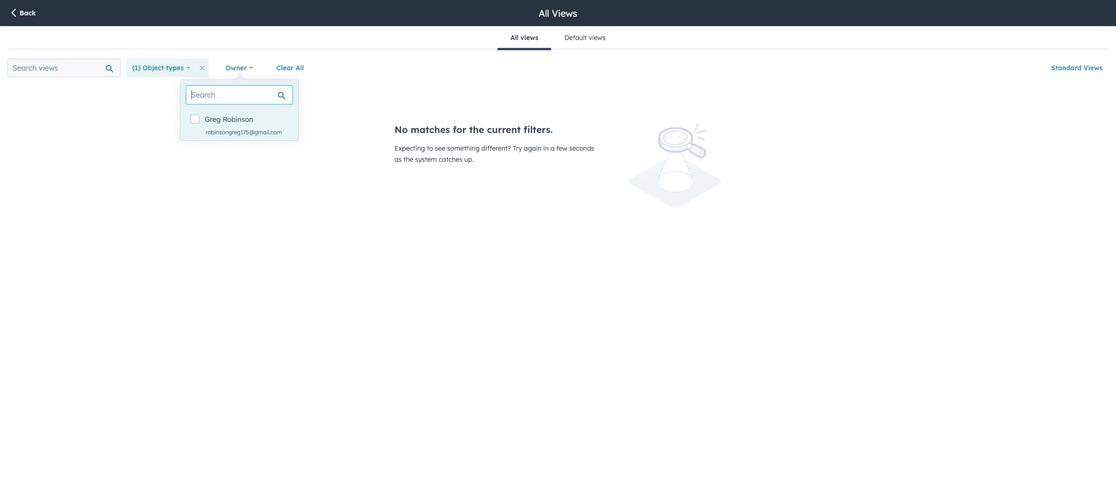Task type: vqa. For each thing, say whether or not it's contained in the screenshot.
'All' to the middle
yes



Task type: describe. For each thing, give the bounding box(es) containing it.
few
[[557, 144, 568, 153]]

standard views
[[1052, 64, 1103, 72]]

no
[[395, 124, 408, 135]]

(1) object types button
[[126, 59, 196, 77]]

page section element
[[0, 0, 1117, 26]]

clear
[[277, 64, 294, 72]]

views for default views
[[589, 34, 606, 42]]

as
[[395, 155, 402, 164]]

default views
[[565, 34, 606, 42]]

filters.
[[524, 124, 553, 135]]

try
[[513, 144, 522, 153]]

greg robinson
[[205, 115, 253, 124]]

current
[[487, 124, 521, 135]]

system
[[415, 155, 437, 164]]

again
[[524, 144, 542, 153]]

default views button
[[552, 27, 619, 49]]

expecting
[[395, 144, 425, 153]]

back link
[[9, 8, 36, 19]]

default
[[565, 34, 587, 42]]

views for standard views
[[1084, 64, 1103, 72]]

greg robinson list box
[[181, 110, 298, 141]]

catches
[[439, 155, 463, 164]]

Search search field
[[186, 86, 293, 104]]

standard
[[1052, 64, 1082, 72]]

seconds
[[570, 144, 595, 153]]

all for all views
[[539, 7, 550, 19]]

back
[[20, 9, 36, 17]]

all views button
[[498, 27, 552, 50]]

all for all views
[[511, 34, 519, 42]]

1 horizontal spatial the
[[470, 124, 484, 135]]



Task type: locate. For each thing, give the bounding box(es) containing it.
0 vertical spatial the
[[470, 124, 484, 135]]

to
[[427, 144, 433, 153]]

1 vertical spatial the
[[404, 155, 414, 164]]

in
[[544, 144, 549, 153]]

1 horizontal spatial views
[[1084, 64, 1103, 72]]

Search views search field
[[7, 59, 121, 77]]

for
[[453, 124, 467, 135]]

owner button
[[220, 59, 259, 77]]

0 horizontal spatial views
[[552, 7, 578, 19]]

owner
[[226, 64, 247, 72]]

views inside page section element
[[552, 7, 578, 19]]

the right as
[[404, 155, 414, 164]]

0 horizontal spatial the
[[404, 155, 414, 164]]

greg
[[205, 115, 221, 124]]

views for all views
[[552, 7, 578, 19]]

2 vertical spatial all
[[296, 64, 304, 72]]

the right the for
[[470, 124, 484, 135]]

robinson
[[223, 115, 253, 124]]

navigation containing all views
[[498, 27, 619, 50]]

all views
[[511, 34, 539, 42]]

clear all
[[277, 64, 304, 72]]

navigation
[[498, 27, 619, 50]]

different?
[[482, 144, 511, 153]]

clear all button
[[271, 59, 310, 77]]

all
[[539, 7, 550, 19], [511, 34, 519, 42], [296, 64, 304, 72]]

views for all views
[[521, 34, 539, 42]]

see
[[435, 144, 446, 153]]

0 vertical spatial all
[[539, 7, 550, 19]]

object
[[143, 64, 164, 72]]

something
[[448, 144, 480, 153]]

views right default
[[589, 34, 606, 42]]

1 vertical spatial views
[[1084, 64, 1103, 72]]

(1) object types
[[132, 64, 184, 72]]

0 horizontal spatial all
[[296, 64, 304, 72]]

the inside expecting to see something different? try again in a few seconds as the system catches up.
[[404, 155, 414, 164]]

all views
[[539, 7, 578, 19]]

views right standard
[[1084, 64, 1103, 72]]

the
[[470, 124, 484, 135], [404, 155, 414, 164]]

robinsongreg175@gmail.com
[[206, 129, 282, 136]]

1 vertical spatial all
[[511, 34, 519, 42]]

1 horizontal spatial views
[[589, 34, 606, 42]]

1 views from the left
[[521, 34, 539, 42]]

0 vertical spatial views
[[552, 7, 578, 19]]

1 horizontal spatial all
[[511, 34, 519, 42]]

all inside page section element
[[539, 7, 550, 19]]

matches
[[411, 124, 450, 135]]

views inside standard views button
[[1084, 64, 1103, 72]]

standard views button
[[1046, 59, 1109, 77]]

0 horizontal spatial views
[[521, 34, 539, 42]]

(1)
[[132, 64, 141, 72]]

views down page section element
[[521, 34, 539, 42]]

2 views from the left
[[589, 34, 606, 42]]

up.
[[465, 155, 474, 164]]

views up default
[[552, 7, 578, 19]]

types
[[166, 64, 184, 72]]

a
[[551, 144, 555, 153]]

no matches for the current filters.
[[395, 124, 553, 135]]

views
[[521, 34, 539, 42], [589, 34, 606, 42]]

expecting to see something different? try again in a few seconds as the system catches up.
[[395, 144, 595, 164]]

views
[[552, 7, 578, 19], [1084, 64, 1103, 72]]

2 horizontal spatial all
[[539, 7, 550, 19]]



